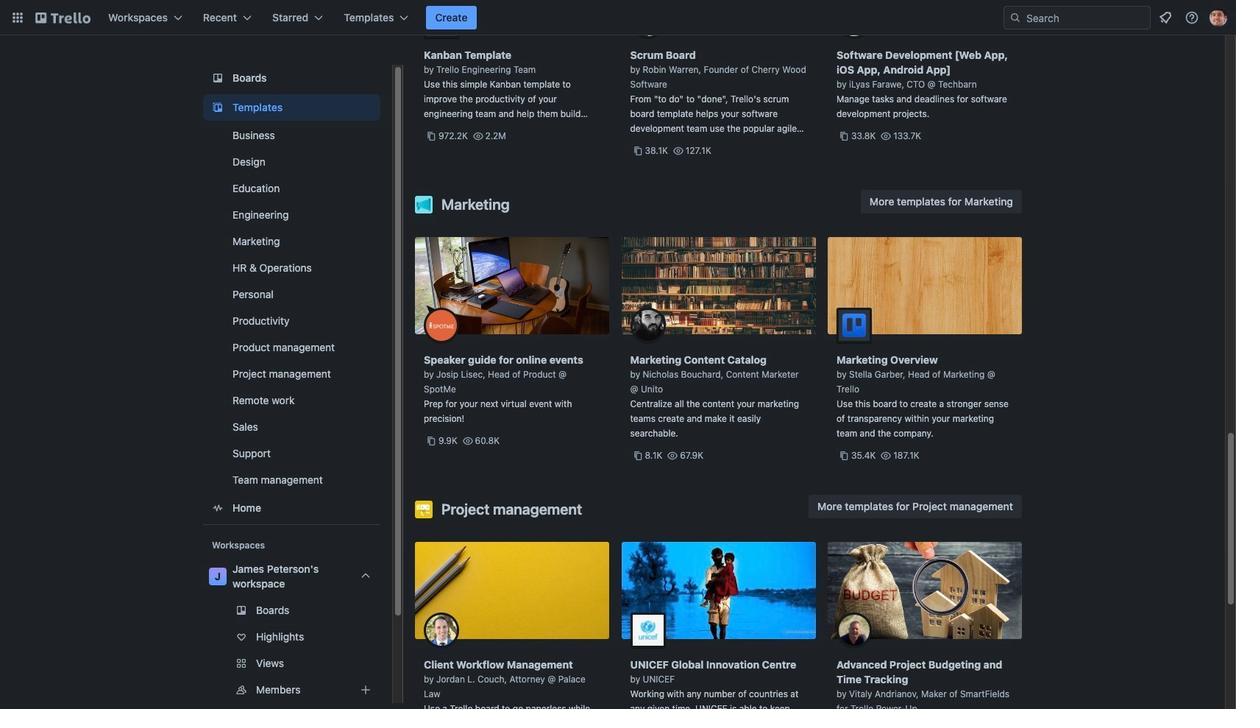 Task type: describe. For each thing, give the bounding box(es) containing it.
marketing icon image
[[415, 196, 433, 214]]

0 notifications image
[[1157, 9, 1175, 27]]

project management icon image
[[415, 501, 433, 518]]

2 forward image from the top
[[378, 681, 395, 699]]

nicholas bouchard, content marketer @ unito image
[[631, 308, 666, 343]]

primary element
[[0, 0, 1237, 35]]

switch to… image
[[10, 10, 25, 25]]

robin warren, founder of cherry wood software image
[[631, 3, 807, 39]]

vitaly andrianov, maker of smartfields for trello power-up image
[[837, 613, 872, 648]]

board image
[[209, 69, 227, 87]]



Task type: locate. For each thing, give the bounding box(es) containing it.
1 forward image from the top
[[378, 655, 395, 672]]

add image
[[357, 681, 375, 699]]

josip lisec, head of product @ spotme image
[[424, 308, 459, 343]]

search image
[[1010, 12, 1022, 24]]

unicef image
[[631, 613, 666, 648]]

ilyas farawe, cto @ techbarn image
[[837, 3, 1014, 39]]

back to home image
[[35, 6, 91, 29]]

stella garber, head of marketing @ trello image
[[837, 308, 872, 343]]

forward image
[[378, 655, 395, 672], [378, 681, 395, 699]]

open information menu image
[[1185, 10, 1200, 25]]

jordan l. couch, attorney @ palace law image
[[424, 613, 459, 648]]

trello engineering team image
[[424, 3, 459, 38]]

home image
[[209, 499, 227, 517]]

Search field
[[1004, 6, 1152, 29]]

james peterson (jamespeterson93) image
[[1210, 9, 1228, 27]]

template board image
[[209, 99, 227, 116]]

1 vertical spatial forward image
[[378, 681, 395, 699]]

0 vertical spatial forward image
[[378, 655, 395, 672]]



Task type: vqa. For each thing, say whether or not it's contained in the screenshot.
All members of the Workspace can see and edit this board. image for to Hire writings's "yesterday at 2:08 PM • on board Aladin and 40 thieves TV SHOW"
no



